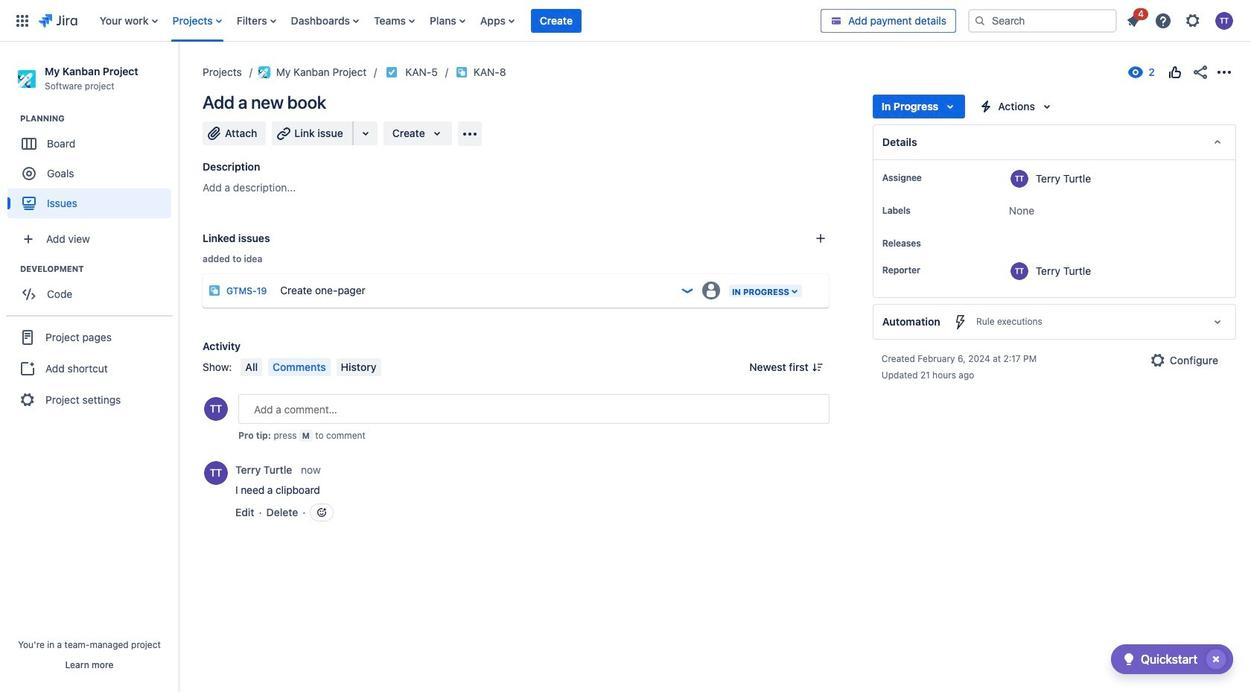 Task type: locate. For each thing, give the bounding box(es) containing it.
list item
[[531, 0, 582, 41], [1121, 6, 1149, 32]]

2 heading from the top
[[20, 263, 178, 275]]

None search field
[[969, 9, 1118, 32]]

copy link to issue image
[[503, 66, 515, 77]]

1 heading from the top
[[20, 113, 178, 125]]

details element
[[873, 124, 1237, 160]]

add reaction image
[[316, 507, 328, 519]]

0 vertical spatial group
[[7, 113, 178, 223]]

2 vertical spatial more information about terry turtle image
[[204, 461, 228, 485]]

issue type: sub-task image
[[209, 285, 221, 297]]

heading
[[20, 113, 178, 125], [20, 263, 178, 275]]

group
[[7, 113, 178, 223], [7, 263, 178, 314], [6, 315, 173, 421]]

1 horizontal spatial list item
[[1121, 6, 1149, 32]]

labels pin to top. only you can see pinned fields. image
[[914, 205, 926, 217]]

0 vertical spatial more information about terry turtle image
[[1011, 170, 1029, 188]]

1 vertical spatial heading
[[20, 263, 178, 275]]

goal image
[[22, 167, 36, 180]]

link web pages and more image
[[357, 124, 375, 142]]

more information about terry turtle image
[[1011, 170, 1029, 188], [1011, 262, 1029, 280], [204, 461, 228, 485]]

more information about terry turtle image for reporter pin to top. only you can see pinned fields. icon
[[1011, 262, 1029, 280]]

1 horizontal spatial list
[[1121, 6, 1243, 34]]

1 vertical spatial more information about terry turtle image
[[1011, 262, 1029, 280]]

appswitcher icon image
[[13, 12, 31, 29]]

more information about terry turtle image for assignee pin to top. only you can see pinned fields. icon
[[1011, 170, 1029, 188]]

reporter pin to top. only you can see pinned fields. image
[[924, 265, 936, 276]]

group for development icon
[[7, 263, 178, 314]]

add app image
[[461, 125, 479, 143]]

check image
[[1121, 651, 1138, 668]]

subtask image
[[456, 66, 468, 78]]

list up subtask image
[[92, 0, 821, 41]]

banner
[[0, 0, 1252, 42]]

Search field
[[969, 9, 1118, 32]]

list up vote options: no one has voted for this issue yet. image
[[1121, 6, 1243, 34]]

menu bar
[[238, 358, 384, 376]]

list
[[92, 0, 821, 41], [1121, 6, 1243, 34]]

0 vertical spatial heading
[[20, 113, 178, 125]]

heading for group for development icon
[[20, 263, 178, 275]]

jira image
[[39, 12, 77, 29], [39, 12, 77, 29]]

0 horizontal spatial list
[[92, 0, 821, 41]]

1 vertical spatial group
[[7, 263, 178, 314]]

dismiss quickstart image
[[1205, 648, 1229, 671]]

search image
[[975, 15, 987, 26]]



Task type: vqa. For each thing, say whether or not it's contained in the screenshot.
Go
no



Task type: describe. For each thing, give the bounding box(es) containing it.
sidebar navigation image
[[162, 60, 195, 89]]

group for planning icon
[[7, 113, 178, 223]]

0 horizontal spatial list item
[[531, 0, 582, 41]]

notifications image
[[1125, 12, 1143, 29]]

settings image
[[1185, 12, 1203, 29]]

Add a comment… field
[[238, 394, 830, 424]]

task image
[[386, 66, 398, 78]]

vote options: no one has voted for this issue yet. image
[[1167, 63, 1185, 81]]

assignee pin to top. only you can see pinned fields. image
[[925, 172, 937, 184]]

development image
[[2, 260, 20, 278]]

heading for planning icon's group
[[20, 113, 178, 125]]

link an issue image
[[815, 232, 827, 244]]

actions image
[[1216, 63, 1234, 81]]

2 vertical spatial group
[[6, 315, 173, 421]]

your profile and settings image
[[1216, 12, 1234, 29]]

sidebar element
[[0, 42, 179, 692]]

priority: low image
[[680, 283, 695, 298]]

primary element
[[9, 0, 821, 41]]

planning image
[[2, 110, 20, 128]]

list item inside list
[[1121, 6, 1149, 32]]

my kanban project image
[[258, 66, 270, 78]]

automation element
[[873, 304, 1237, 340]]

help image
[[1155, 12, 1173, 29]]



